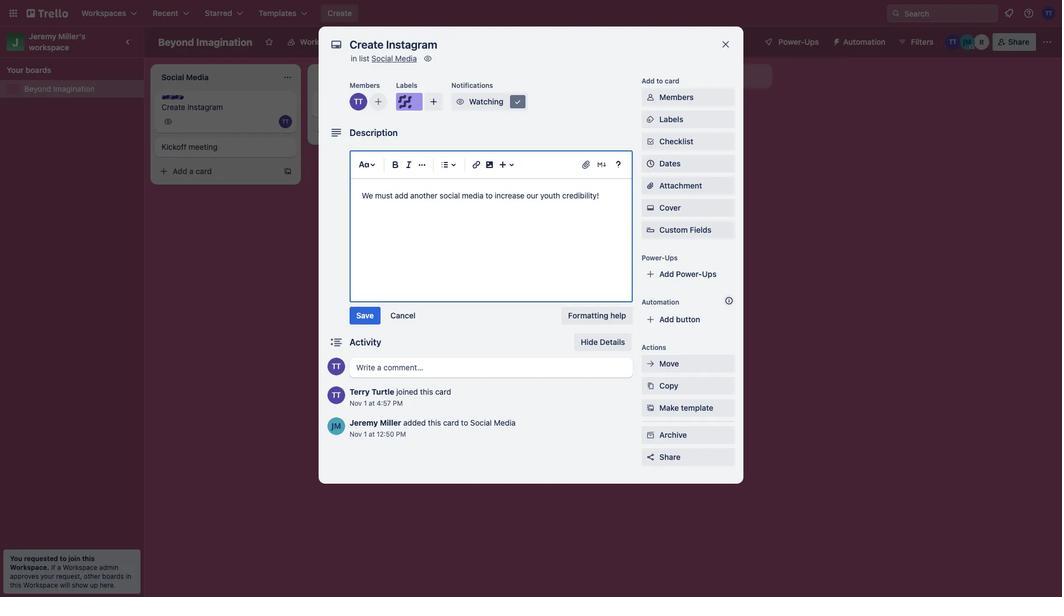 Task type: locate. For each thing, give the bounding box(es) containing it.
our
[[527, 191, 539, 200]]

1 left 12:50
[[364, 431, 367, 438]]

1 horizontal spatial add a card
[[330, 127, 369, 136]]

at inside the terry turtle joined this card nov 1 at 4:57 pm
[[369, 400, 375, 407]]

2 vertical spatial power-
[[677, 270, 703, 279]]

social inside jeremy miller added this card to social media nov 1 at 12:50 pm
[[471, 419, 492, 428]]

this right join
[[82, 555, 95, 563]]

sm image for labels
[[646, 114, 657, 125]]

workspace.
[[10, 564, 49, 572]]

0 vertical spatial boards
[[25, 66, 51, 75]]

power-ups
[[779, 37, 820, 47], [642, 254, 678, 262]]

checklist link
[[642, 133, 735, 151]]

jeremy up nov 1 at 12:50 pm link
[[350, 419, 378, 428]]

0 vertical spatial beyond
[[158, 36, 194, 48]]

automation
[[844, 37, 886, 47], [642, 298, 680, 306]]

create instagram link
[[162, 102, 290, 113]]

another
[[659, 72, 687, 81], [411, 191, 438, 200]]

sm image inside "copy" link
[[646, 381, 657, 392]]

0 horizontal spatial another
[[411, 191, 438, 200]]

cancel button
[[384, 307, 423, 325]]

1 vertical spatial boards
[[102, 573, 124, 581]]

add a card down thinking
[[330, 127, 369, 136]]

formatting help
[[569, 311, 627, 321]]

2 at from the top
[[369, 431, 375, 438]]

list down visible
[[359, 54, 370, 63]]

workspace down join
[[63, 564, 98, 572]]

Search field
[[901, 5, 998, 22]]

0 horizontal spatial beyond
[[24, 84, 51, 94]]

0 vertical spatial another
[[659, 72, 687, 81]]

0 horizontal spatial add a card
[[173, 167, 212, 176]]

another up the members link
[[659, 72, 687, 81]]

social
[[372, 54, 393, 63], [471, 419, 492, 428]]

create up workspace visible
[[328, 9, 352, 18]]

add a card
[[487, 100, 527, 110], [330, 127, 369, 136], [173, 167, 212, 176]]

sm image for watching
[[455, 96, 466, 107]]

members down add another list
[[660, 93, 694, 102]]

1 horizontal spatial members
[[660, 93, 694, 102]]

Board name text field
[[153, 33, 258, 51]]

1 horizontal spatial power-
[[677, 270, 703, 279]]

0 vertical spatial social
[[372, 54, 393, 63]]

to left join
[[60, 555, 67, 563]]

share
[[1009, 37, 1030, 47], [660, 453, 681, 462]]

to right media in the top left of the page
[[486, 191, 493, 200]]

automation up add button
[[642, 298, 680, 306]]

add
[[642, 72, 657, 81], [642, 77, 655, 85], [487, 100, 502, 110], [330, 127, 345, 136], [173, 167, 187, 176], [660, 270, 675, 279], [660, 315, 675, 324]]

sm image inside the members link
[[646, 92, 657, 103]]

share button down the archive "link"
[[642, 449, 735, 467]]

0 horizontal spatial beyond imagination
[[24, 84, 95, 94]]

1 horizontal spatial power-ups
[[779, 37, 820, 47]]

0 horizontal spatial social
[[372, 54, 393, 63]]

at left 12:50
[[369, 431, 375, 438]]

members up add members to card image
[[350, 81, 380, 89]]

1 horizontal spatial share
[[1009, 37, 1030, 47]]

watching
[[469, 97, 504, 106]]

list up the members link
[[689, 72, 700, 81]]

add a card button
[[469, 96, 593, 114], [312, 123, 436, 141], [155, 163, 279, 180]]

jeremy miller (jeremymiller198) image left r
[[960, 34, 976, 50]]

1 vertical spatial imagination
[[53, 84, 95, 94]]

sm image inside move link
[[646, 359, 657, 370]]

2 horizontal spatial add a card
[[487, 100, 527, 110]]

in right other
[[126, 573, 131, 581]]

workspace inside "button"
[[300, 37, 341, 47]]

0 vertical spatial jeremy miller (jeremymiller198) image
[[960, 34, 976, 50]]

pm down miller
[[396, 431, 406, 438]]

ups left automation button
[[805, 37, 820, 47]]

save button
[[350, 307, 381, 325]]

sm image inside make template link
[[646, 403, 657, 414]]

1 vertical spatial jeremy miller (jeremymiller198) image
[[328, 418, 345, 436]]

terry turtle (terryturtle) image
[[279, 115, 292, 128], [328, 387, 345, 405]]

1 inside jeremy miller added this card to social media nov 1 at 12:50 pm
[[364, 431, 367, 438]]

customize views image
[[428, 37, 439, 48]]

up
[[90, 582, 98, 590]]

sm image inside watching button
[[455, 96, 466, 107]]

0 vertical spatial pm
[[393, 400, 403, 407]]

0 horizontal spatial add a card button
[[155, 163, 279, 180]]

search image
[[892, 9, 901, 18]]

1 vertical spatial social
[[471, 419, 492, 428]]

1 vertical spatial power-
[[642, 254, 665, 262]]

must
[[375, 191, 393, 200]]

2 nov from the top
[[350, 431, 362, 438]]

power-
[[779, 37, 805, 47], [642, 254, 665, 262], [677, 270, 703, 279]]

0 vertical spatial power-ups
[[779, 37, 820, 47]]

1 horizontal spatial share button
[[994, 33, 1037, 51]]

terry turtle (terryturtle) image up create from template… "image"
[[279, 115, 292, 128]]

checklist
[[660, 137, 694, 146]]

1 vertical spatial terry turtle (terryturtle) image
[[328, 387, 345, 405]]

media
[[462, 191, 484, 200]]

workspace left visible
[[300, 37, 341, 47]]

pm right 4:57
[[393, 400, 403, 407]]

1 vertical spatial power-ups
[[642, 254, 678, 262]]

pm inside the terry turtle joined this card nov 1 at 4:57 pm
[[393, 400, 403, 407]]

boards
[[25, 66, 51, 75], [102, 573, 124, 581]]

sm image for copy
[[646, 381, 657, 392]]

boards right 'your'
[[25, 66, 51, 75]]

make template link
[[642, 400, 735, 417]]

star or unstar board image
[[265, 38, 274, 47]]

labels
[[396, 81, 418, 89], [660, 115, 684, 124]]

sm image left the archive
[[646, 430, 657, 441]]

create inside "link"
[[162, 103, 185, 112]]

add a card down kickoff meeting
[[173, 167, 212, 176]]

sm image inside the archive "link"
[[646, 430, 657, 441]]

1 vertical spatial create
[[162, 103, 185, 112]]

2 vertical spatial add a card button
[[155, 163, 279, 180]]

members
[[350, 81, 380, 89], [660, 93, 694, 102]]

media
[[395, 54, 417, 63], [494, 419, 516, 428]]

2 horizontal spatial power-
[[779, 37, 805, 47]]

card right joined
[[436, 388, 451, 397]]

jeremy miller added this card to social media nov 1 at 12:50 pm
[[350, 419, 516, 438]]

nov down terry
[[350, 400, 362, 407]]

ups
[[805, 37, 820, 47], [665, 254, 678, 262], [703, 270, 717, 279]]

share for the top share button
[[1009, 37, 1030, 47]]

1 horizontal spatial imagination
[[196, 36, 253, 48]]

0 vertical spatial labels
[[396, 81, 418, 89]]

another right add
[[411, 191, 438, 200]]

this down approves on the bottom of page
[[10, 582, 21, 590]]

miller's
[[58, 32, 86, 41]]

to right added
[[461, 419, 469, 428]]

labels up the checklist
[[660, 115, 684, 124]]

1 nov from the top
[[350, 400, 362, 407]]

boards inside the if a workspace admin approves your request, other boards in this workspace will show up here.
[[102, 573, 124, 581]]

sm image
[[829, 33, 844, 49], [423, 53, 434, 64], [513, 96, 524, 107], [646, 381, 657, 392], [646, 403, 657, 414], [646, 430, 657, 441]]

this inside the terry turtle joined this card nov 1 at 4:57 pm
[[420, 388, 433, 397]]

add power-ups link
[[642, 266, 735, 283]]

0 horizontal spatial imagination
[[53, 84, 95, 94]]

another inside 'button'
[[659, 72, 687, 81]]

hide details
[[581, 338, 626, 347]]

add members to card image
[[374, 96, 383, 107]]

miller
[[380, 419, 402, 428]]

at left 4:57
[[369, 400, 375, 407]]

1 vertical spatial jeremy
[[350, 419, 378, 428]]

terry turtle (terryturtle) image
[[1043, 7, 1056, 20], [946, 34, 961, 50], [350, 93, 368, 111], [328, 358, 345, 376]]

a for add a card button to the middle
[[347, 127, 351, 136]]

jeremy inside jeremy miller added this card to social media nov 1 at 12:50 pm
[[350, 419, 378, 428]]

jeremy miller (jeremymiller198) image left nov 1 at 12:50 pm link
[[328, 418, 345, 436]]

1 horizontal spatial terry turtle (terryturtle) image
[[328, 387, 345, 405]]

primary element
[[0, 0, 1063, 27]]

nov left 12:50
[[350, 431, 362, 438]]

sm image for make template
[[646, 403, 657, 414]]

workspace visible button
[[280, 33, 373, 51]]

share down the archive
[[660, 453, 681, 462]]

pm
[[393, 400, 403, 407], [396, 431, 406, 438]]

to inside you requested to join this workspace.
[[60, 555, 67, 563]]

1 vertical spatial another
[[411, 191, 438, 200]]

1 vertical spatial share
[[660, 453, 681, 462]]

list
[[359, 54, 370, 63], [689, 72, 700, 81]]

0 vertical spatial share button
[[994, 33, 1037, 51]]

boards down admin
[[102, 573, 124, 581]]

1 horizontal spatial social
[[471, 419, 492, 428]]

create down color: purple, title: none image
[[162, 103, 185, 112]]

jeremy miller (jeremymiller198) image
[[960, 34, 976, 50], [328, 418, 345, 436]]

1 horizontal spatial beyond imagination
[[158, 36, 253, 48]]

automation left filters button
[[844, 37, 886, 47]]

more formatting image
[[416, 158, 429, 172]]

1 horizontal spatial automation
[[844, 37, 886, 47]]

attachment button
[[642, 177, 735, 195]]

None text field
[[344, 34, 710, 54]]

ups down fields
[[703, 270, 717, 279]]

1 vertical spatial beyond
[[24, 84, 51, 94]]

sm image for checklist
[[646, 136, 657, 147]]

template
[[682, 404, 714, 413]]

add a card for add a card button to the middle
[[330, 127, 369, 136]]

card down meeting
[[196, 167, 212, 176]]

0 horizontal spatial labels
[[396, 81, 418, 89]]

share left show menu image
[[1009, 37, 1030, 47]]

if a workspace admin approves your request, other boards in this workspace will show up here.
[[10, 564, 131, 590]]

1 horizontal spatial labels
[[660, 115, 684, 124]]

0 horizontal spatial create
[[162, 103, 185, 112]]

1 vertical spatial beyond imagination
[[24, 84, 95, 94]]

kickoff meeting
[[162, 143, 218, 152]]

in down visible
[[351, 54, 357, 63]]

0 horizontal spatial jeremy
[[29, 32, 56, 41]]

2 vertical spatial add a card
[[173, 167, 212, 176]]

0 horizontal spatial media
[[395, 54, 417, 63]]

credibility!
[[563, 191, 600, 200]]

terry turtle (terryturtle) image left terry
[[328, 387, 345, 405]]

add
[[395, 191, 409, 200]]

this right added
[[428, 419, 441, 428]]

add inside button
[[660, 315, 675, 324]]

0 vertical spatial create
[[328, 9, 352, 18]]

create inside button
[[328, 9, 352, 18]]

1 down terry
[[364, 400, 367, 407]]

jeremy for jeremy miller added this card to social media nov 1 at 12:50 pm
[[350, 419, 378, 428]]

another inside main content area, start typing to enter text. "text field"
[[411, 191, 438, 200]]

1 horizontal spatial media
[[494, 419, 516, 428]]

imagination inside text box
[[196, 36, 253, 48]]

1 at from the top
[[369, 400, 375, 407]]

workspace
[[300, 37, 341, 47], [63, 564, 98, 572], [23, 582, 58, 590]]

1 vertical spatial workspace
[[63, 564, 98, 572]]

1 horizontal spatial another
[[659, 72, 687, 81]]

add a card for the left add a card button
[[173, 167, 212, 176]]

0 horizontal spatial power-ups
[[642, 254, 678, 262]]

0 vertical spatial jeremy
[[29, 32, 56, 41]]

0 vertical spatial automation
[[844, 37, 886, 47]]

description
[[350, 128, 398, 138]]

1 vertical spatial add a card
[[330, 127, 369, 136]]

share button
[[994, 33, 1037, 51], [642, 449, 735, 467]]

sm image inside the 'cover' link
[[646, 203, 657, 214]]

0 vertical spatial list
[[359, 54, 370, 63]]

0 horizontal spatial power-
[[642, 254, 665, 262]]

0 vertical spatial nov
[[350, 400, 362, 407]]

fields
[[690, 226, 712, 235]]

0 vertical spatial media
[[395, 54, 417, 63]]

1 vertical spatial members
[[660, 93, 694, 102]]

0 vertical spatial add a card button
[[469, 96, 593, 114]]

help
[[611, 311, 627, 321]]

1 vertical spatial labels
[[660, 115, 684, 124]]

jeremy up workspace
[[29, 32, 56, 41]]

0 vertical spatial terry turtle (terryturtle) image
[[279, 115, 292, 128]]

copy link
[[642, 378, 735, 395]]

jeremy inside jeremy miller's workspace
[[29, 32, 56, 41]]

0 vertical spatial share
[[1009, 37, 1030, 47]]

workspace down 'your' on the bottom of the page
[[23, 582, 58, 590]]

kickoff
[[162, 143, 187, 152]]

1 vertical spatial in
[[126, 573, 131, 581]]

workspace
[[29, 43, 69, 52]]

in
[[351, 54, 357, 63], [126, 573, 131, 581]]

color: purple, title: none image
[[396, 93, 423, 111]]

if
[[51, 564, 55, 572]]

0 vertical spatial at
[[369, 400, 375, 407]]

a inside the if a workspace admin approves your request, other boards in this workspace will show up here.
[[57, 564, 61, 572]]

2 vertical spatial ups
[[703, 270, 717, 279]]

sm image inside automation button
[[829, 33, 844, 49]]

add a card down notifications
[[487, 100, 527, 110]]

to inside jeremy miller added this card to social media nov 1 at 12:50 pm
[[461, 419, 469, 428]]

editor toolbar toolbar
[[355, 156, 628, 174]]

thoughts
[[330, 96, 360, 104]]

sm image for move
[[646, 359, 657, 370]]

2 horizontal spatial ups
[[805, 37, 820, 47]]

show
[[72, 582, 88, 590]]

hide details link
[[575, 334, 632, 352]]

bold ⌘b image
[[389, 158, 402, 172]]

sm image right 'power-ups' button
[[829, 33, 844, 49]]

1 vertical spatial list
[[689, 72, 700, 81]]

a for the left add a card button
[[189, 167, 194, 176]]

0 vertical spatial imagination
[[196, 36, 253, 48]]

0 horizontal spatial share button
[[642, 449, 735, 467]]

ups up add power-ups
[[665, 254, 678, 262]]

0 vertical spatial power-
[[779, 37, 805, 47]]

labels up color: purple, title: none icon
[[396, 81, 418, 89]]

in inside the if a workspace admin approves your request, other boards in this workspace will show up here.
[[126, 573, 131, 581]]

0 horizontal spatial ups
[[665, 254, 678, 262]]

0 vertical spatial workspace
[[300, 37, 341, 47]]

sm image left the copy
[[646, 381, 657, 392]]

1 horizontal spatial beyond
[[158, 36, 194, 48]]

1 vertical spatial 1
[[364, 431, 367, 438]]

card inside jeremy miller added this card to social media nov 1 at 12:50 pm
[[443, 419, 459, 428]]

1
[[364, 400, 367, 407], [364, 431, 367, 438]]

1 vertical spatial share button
[[642, 449, 735, 467]]

move link
[[642, 355, 735, 373]]

this inside you requested to join this workspace.
[[82, 555, 95, 563]]

at
[[369, 400, 375, 407], [369, 431, 375, 438]]

this right joined
[[420, 388, 433, 397]]

imagination down your boards with 1 items element
[[53, 84, 95, 94]]

you requested to join this workspace.
[[10, 555, 95, 572]]

1 inside the terry turtle joined this card nov 1 at 4:57 pm
[[364, 400, 367, 407]]

imagination left star or unstar board icon
[[196, 36, 253, 48]]

sm image left make
[[646, 403, 657, 414]]

1 horizontal spatial jeremy
[[350, 419, 378, 428]]

this inside jeremy miller added this card to social media nov 1 at 12:50 pm
[[428, 419, 441, 428]]

share button down 0 notifications image
[[994, 33, 1037, 51]]

beyond imagination
[[158, 36, 253, 48], [24, 84, 95, 94]]

archive
[[660, 431, 688, 440]]

0 horizontal spatial in
[[126, 573, 131, 581]]

1 horizontal spatial in
[[351, 54, 357, 63]]

card right added
[[443, 419, 459, 428]]

1 horizontal spatial boards
[[102, 573, 124, 581]]

0 vertical spatial beyond imagination
[[158, 36, 253, 48]]

2 horizontal spatial add a card button
[[469, 96, 593, 114]]

list inside 'button'
[[689, 72, 700, 81]]

add button button
[[642, 311, 735, 329]]

1 vertical spatial at
[[369, 431, 375, 438]]

sm image
[[646, 92, 657, 103], [455, 96, 466, 107], [646, 114, 657, 125], [646, 136, 657, 147], [646, 203, 657, 214], [646, 359, 657, 370]]

sm image inside checklist link
[[646, 136, 657, 147]]

sm image inside labels link
[[646, 114, 657, 125]]

0 horizontal spatial members
[[350, 81, 380, 89]]

1 1 from the top
[[364, 400, 367, 407]]

0 vertical spatial ups
[[805, 37, 820, 47]]

lists image
[[438, 158, 452, 172]]

0 vertical spatial 1
[[364, 400, 367, 407]]

join
[[68, 555, 80, 563]]

a
[[504, 100, 508, 110], [347, 127, 351, 136], [189, 167, 194, 176], [57, 564, 61, 572]]

2 1 from the top
[[364, 431, 367, 438]]

1 horizontal spatial add a card button
[[312, 123, 436, 141]]

sm image right watching
[[513, 96, 524, 107]]

1 horizontal spatial workspace
[[63, 564, 98, 572]]



Task type: describe. For each thing, give the bounding box(es) containing it.
0 horizontal spatial jeremy miller (jeremymiller198) image
[[328, 418, 345, 436]]

12:50
[[377, 431, 394, 438]]

card down thinking "link" at the left
[[353, 127, 369, 136]]

create button
[[321, 4, 359, 22]]

beyond inside "link"
[[24, 84, 51, 94]]

terry
[[350, 388, 370, 397]]

custom fields
[[660, 226, 712, 235]]

1 vertical spatial add a card button
[[312, 123, 436, 141]]

added
[[404, 419, 426, 428]]

beyond imagination inside "link"
[[24, 84, 95, 94]]

pm inside jeremy miller added this card to social media nov 1 at 12:50 pm
[[396, 431, 406, 438]]

cover
[[660, 203, 681, 213]]

text styles image
[[358, 158, 371, 172]]

dates button
[[642, 155, 735, 173]]

add to card
[[642, 77, 680, 85]]

power-ups button
[[757, 33, 826, 51]]

we
[[362, 191, 373, 200]]

show menu image
[[1042, 37, 1054, 48]]

meeting
[[189, 143, 218, 152]]

color: purple, title: none image
[[162, 95, 184, 100]]

visible
[[343, 37, 367, 47]]

0 notifications image
[[1003, 7, 1016, 20]]

filters button
[[895, 33, 938, 51]]

social media link
[[372, 54, 417, 63]]

you
[[10, 555, 22, 563]]

beyond inside text box
[[158, 36, 194, 48]]

0 horizontal spatial workspace
[[23, 582, 58, 590]]

sm image for cover
[[646, 203, 657, 214]]

create for create instagram
[[162, 103, 185, 112]]

automation inside button
[[844, 37, 886, 47]]

this inside the if a workspace admin approves your request, other boards in this workspace will show up here.
[[10, 582, 21, 590]]

Write a comment text field
[[350, 358, 633, 378]]

attachment
[[660, 181, 703, 190]]

add inside 'button'
[[642, 72, 657, 81]]

instagram
[[188, 103, 223, 112]]

open information menu image
[[1024, 8, 1035, 19]]

members link
[[642, 89, 735, 106]]

in list social media
[[351, 54, 417, 63]]

0 vertical spatial members
[[350, 81, 380, 89]]

filters
[[912, 37, 934, 47]]

nov inside jeremy miller added this card to social media nov 1 at 12:50 pm
[[350, 431, 362, 438]]

joined
[[397, 388, 418, 397]]

sm image inside watching button
[[513, 96, 524, 107]]

make
[[660, 404, 680, 413]]

board
[[394, 37, 416, 47]]

j
[[12, 35, 19, 48]]

your
[[7, 66, 24, 75]]

power- inside 'power-ups' button
[[779, 37, 805, 47]]

sm image for members
[[646, 92, 657, 103]]

youth
[[541, 191, 561, 200]]

automation button
[[829, 33, 893, 51]]

1 vertical spatial ups
[[665, 254, 678, 262]]

terry turtle joined this card nov 1 at 4:57 pm
[[350, 388, 451, 407]]

media inside jeremy miller added this card to social media nov 1 at 12:50 pm
[[494, 419, 516, 428]]

cancel
[[391, 311, 416, 321]]

actions
[[642, 344, 667, 352]]

rubyanndersson (rubyanndersson) image
[[975, 34, 990, 50]]

0 horizontal spatial terry turtle (terryturtle) image
[[279, 115, 292, 128]]

power-ups inside button
[[779, 37, 820, 47]]

we must add another social media to increase our youth credibility!
[[362, 191, 600, 200]]

approves
[[10, 573, 39, 581]]

attach and insert link image
[[581, 159, 592, 171]]

social
[[440, 191, 460, 200]]

open help dialog image
[[612, 158, 626, 172]]

make template
[[660, 404, 714, 413]]

link image
[[470, 158, 483, 172]]

sm image for archive
[[646, 430, 657, 441]]

r
[[980, 38, 985, 46]]

image image
[[483, 158, 497, 172]]

Main content area, start typing to enter text. text field
[[362, 189, 621, 203]]

color: bold red, title: "thoughts" element
[[319, 95, 360, 104]]

to up the members link
[[657, 77, 664, 85]]

beyond imagination inside text box
[[158, 36, 253, 48]]

create instagram
[[162, 103, 223, 112]]

board link
[[375, 33, 423, 51]]

labels link
[[642, 111, 735, 128]]

jeremy miller's workspace
[[29, 32, 88, 52]]

thinking link
[[319, 102, 447, 113]]

custom
[[660, 226, 688, 235]]

workspace visible
[[300, 37, 367, 47]]

add power-ups
[[660, 270, 717, 279]]

your boards with 1 items element
[[7, 64, 132, 77]]

copy
[[660, 382, 679, 391]]

sm image for automation
[[829, 33, 844, 49]]

dates
[[660, 159, 681, 168]]

nov 1 at 12:50 pm link
[[350, 431, 406, 438]]

sm image down customize views icon
[[423, 53, 434, 64]]

custom fields button
[[642, 225, 735, 236]]

cover link
[[642, 199, 735, 217]]

add a card for add a card button to the right
[[487, 100, 527, 110]]

beyond imagination link
[[24, 84, 137, 95]]

will
[[60, 582, 70, 590]]

your
[[41, 573, 54, 581]]

view markdown image
[[597, 159, 608, 171]]

formatting
[[569, 311, 609, 321]]

save
[[357, 311, 374, 321]]

1 horizontal spatial ups
[[703, 270, 717, 279]]

1 horizontal spatial jeremy miller (jeremymiller198) image
[[960, 34, 976, 50]]

activity
[[350, 337, 382, 348]]

0 vertical spatial in
[[351, 54, 357, 63]]

a for add a card button to the right
[[504, 100, 508, 110]]

create for create
[[328, 9, 352, 18]]

create from template… image
[[283, 167, 292, 176]]

at inside jeremy miller added this card to social media nov 1 at 12:50 pm
[[369, 431, 375, 438]]

turtle
[[372, 388, 395, 397]]

details
[[600, 338, 626, 347]]

kickoff meeting link
[[162, 142, 290, 153]]

hide
[[581, 338, 598, 347]]

share for the bottommost share button
[[660, 453, 681, 462]]

archive link
[[642, 427, 735, 445]]

jeremy for jeremy miller's workspace
[[29, 32, 56, 41]]

thoughts thinking
[[319, 96, 360, 112]]

nov inside the terry turtle joined this card nov 1 at 4:57 pm
[[350, 400, 362, 407]]

your boards
[[7, 66, 51, 75]]

italic ⌘i image
[[402, 158, 416, 172]]

add another list
[[642, 72, 700, 81]]

ups inside button
[[805, 37, 820, 47]]

card right watching
[[510, 100, 527, 110]]

nov 1 at 4:57 pm link
[[350, 400, 403, 407]]

card up the members link
[[665, 77, 680, 85]]

0 horizontal spatial boards
[[25, 66, 51, 75]]

notifications
[[452, 81, 494, 89]]

requested
[[24, 555, 58, 563]]

0 horizontal spatial list
[[359, 54, 370, 63]]

add button
[[660, 315, 701, 324]]

to inside "text field"
[[486, 191, 493, 200]]

0 horizontal spatial automation
[[642, 298, 680, 306]]

card inside the terry turtle joined this card nov 1 at 4:57 pm
[[436, 388, 451, 397]]

4:57
[[377, 400, 391, 407]]

imagination inside "link"
[[53, 84, 95, 94]]

back to home image
[[27, 4, 68, 22]]

watching button
[[452, 93, 528, 111]]

move
[[660, 360, 680, 369]]

thinking
[[319, 103, 350, 112]]

add another list button
[[622, 64, 773, 89]]

power- inside add power-ups link
[[677, 270, 703, 279]]

admin
[[99, 564, 118, 572]]

formatting help link
[[562, 307, 633, 325]]



Task type: vqa. For each thing, say whether or not it's contained in the screenshot.
Trello inside CONNECT TRELLO WITH ALL THE OTHER APPS YOU USE.
no



